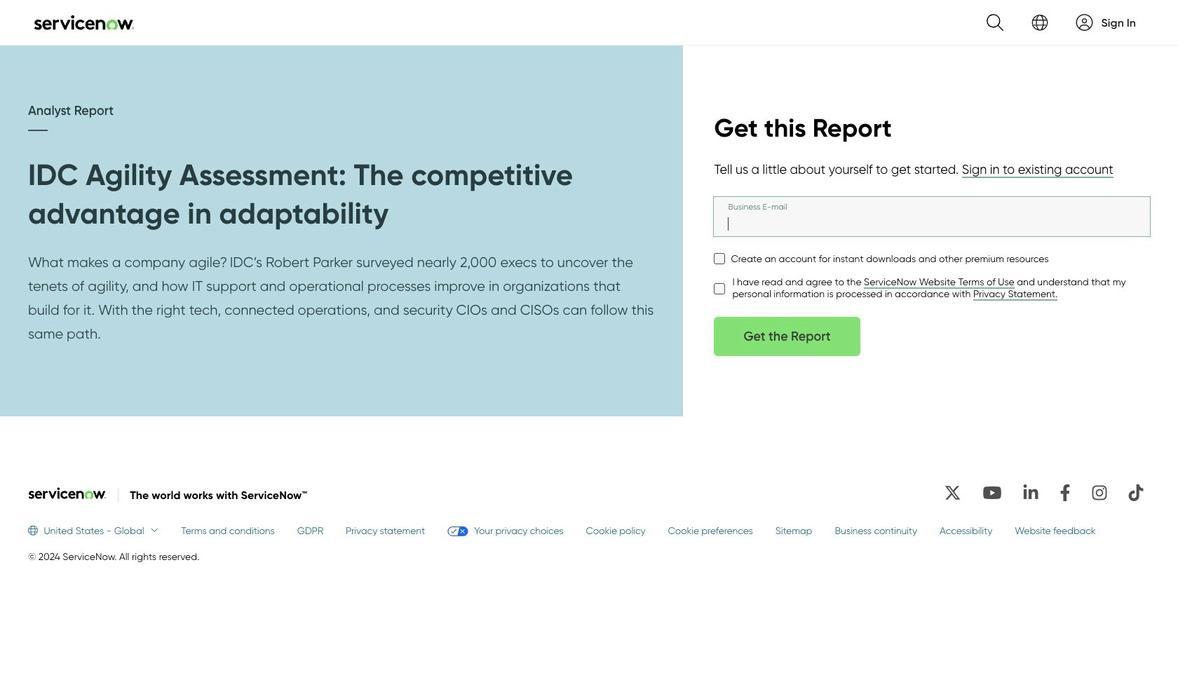 Task type: locate. For each thing, give the bounding box(es) containing it.
tiktok image
[[1123, 479, 1151, 507]]

linkedin image
[[1017, 479, 1045, 507]]

0 vertical spatial servicenow image
[[34, 14, 135, 31]]

instagram image
[[1086, 479, 1114, 507]]

angle down image
[[144, 526, 159, 536]]

select your country image
[[1032, 14, 1049, 31]]

servicenow image
[[34, 14, 135, 31], [28, 487, 107, 499]]

arc image
[[1077, 14, 1093, 31]]



Task type: vqa. For each thing, say whether or not it's contained in the screenshot.
globe image
yes



Task type: describe. For each thing, give the bounding box(es) containing it.
Business E-mail text field
[[714, 197, 1151, 237]]

youtube image
[[977, 479, 1009, 507]]

globe image
[[28, 526, 44, 536]]

1 vertical spatial servicenow image
[[28, 487, 107, 499]]

facebook image
[[1054, 479, 1078, 507]]

twitter image
[[938, 479, 968, 507]]



